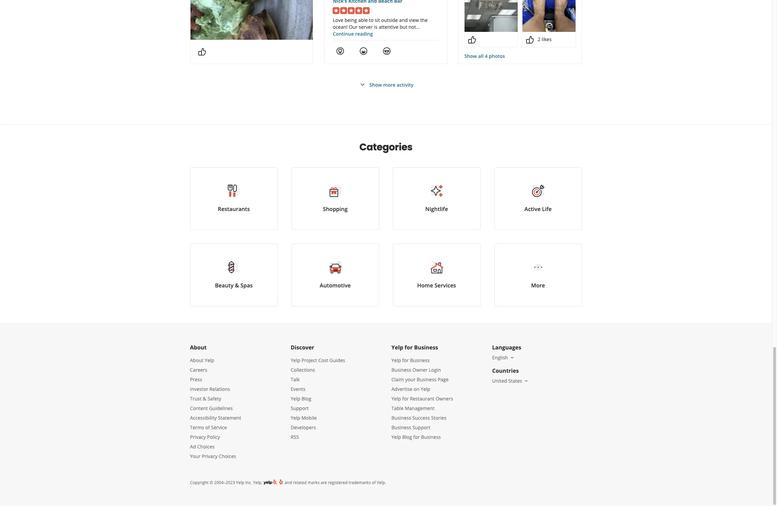Task type: describe. For each thing, give the bounding box(es) containing it.
show all 4 photos button
[[465, 53, 505, 60]]

0 vertical spatial privacy
[[190, 434, 206, 440]]

business up yelp blog for business link
[[392, 424, 411, 431]]

,
[[276, 480, 279, 486]]

content guidelines link
[[190, 405, 233, 412]]

united
[[492, 378, 507, 384]]

claim
[[392, 376, 404, 383]]

more
[[531, 282, 545, 289]]

yelp left the inc.
[[236, 480, 244, 486]]

all
[[478, 53, 484, 59]]

claim your business page link
[[392, 376, 449, 383]]

press
[[190, 376, 202, 383]]

developers link
[[291, 424, 316, 431]]

safety
[[208, 395, 221, 402]]

united states button
[[492, 378, 529, 384]]

investor relations link
[[190, 386, 230, 392]]

2
[[538, 36, 541, 42]]

ad choices link
[[190, 443, 215, 450]]

business up yelp for business link on the right bottom of page
[[414, 344, 438, 351]]

yelp for business business owner login claim your business page advertise on yelp yelp for restaurant owners table management business success stories business support yelp blog for business
[[392, 357, 453, 440]]

show for show more activity
[[369, 81, 382, 88]]

countries
[[492, 367, 519, 375]]

yelp down events
[[291, 395, 300, 402]]

2 likes
[[538, 36, 552, 42]]

are
[[321, 480, 327, 486]]

accessibility statement link
[[190, 415, 241, 421]]

nightlife link
[[393, 167, 481, 230]]

yelp burst image
[[279, 479, 284, 485]]

investor
[[190, 386, 208, 392]]

support inside yelp for business business owner login claim your business page advertise on yelp yelp for restaurant owners table management business success stories business support yelp blog for business
[[413, 424, 431, 431]]

business up the owner
[[410, 357, 430, 364]]

privacy policy link
[[190, 434, 220, 440]]

home
[[417, 282, 433, 289]]

login
[[429, 367, 441, 373]]

discover
[[291, 344, 314, 351]]

support link
[[291, 405, 309, 412]]

stories
[[431, 415, 447, 421]]

on
[[414, 386, 420, 392]]

continue reading button
[[333, 31, 373, 37]]

yelp up yelp for business link on the right bottom of page
[[392, 344, 403, 351]]

yelp down business support link
[[392, 434, 401, 440]]

yelp project cost guides link
[[291, 357, 345, 364]]

yelp blog for business link
[[392, 434, 441, 440]]

shopping link
[[291, 167, 379, 230]]

events link
[[291, 386, 305, 392]]

english
[[492, 354, 508, 361]]

& inside about yelp careers press investor relations trust & safety content guidelines accessibility statement terms of service privacy policy ad choices your privacy choices
[[203, 395, 206, 402]]

rss link
[[291, 434, 299, 440]]

relations
[[209, 386, 230, 392]]

1 horizontal spatial like feed item image
[[526, 36, 534, 44]]

blog inside yelp for business business owner login claim your business page advertise on yelp yelp for restaurant owners table management business success stories business support yelp blog for business
[[402, 434, 412, 440]]

collections
[[291, 367, 315, 373]]

restaurants link
[[190, 167, 278, 230]]

1 open photo lightbox image from the left
[[465, 0, 518, 32]]

yelp for business
[[392, 344, 438, 351]]

beauty & spas
[[215, 282, 253, 289]]

accessibility
[[190, 415, 217, 421]]

active life link
[[494, 167, 582, 230]]

copyright © 2004–2023 yelp inc. yelp,
[[190, 480, 262, 486]]

mobile
[[302, 415, 317, 421]]

categories
[[360, 141, 413, 154]]

restaurants
[[218, 205, 250, 213]]

business down table
[[392, 415, 411, 421]]

advertise
[[392, 386, 412, 392]]

for up yelp for business link on the right bottom of page
[[405, 344, 413, 351]]

management
[[405, 405, 435, 412]]

yelp up collections
[[291, 357, 300, 364]]

yelp for restaurant owners link
[[392, 395, 453, 402]]

ad
[[190, 443, 196, 450]]

copyright
[[190, 480, 209, 486]]

home services
[[417, 282, 456, 289]]

terms
[[190, 424, 204, 431]]

photos
[[489, 53, 505, 59]]

show more activity button
[[359, 81, 414, 89]]

for up business owner login link
[[402, 357, 409, 364]]

shopping
[[323, 205, 348, 213]]

owners
[[436, 395, 453, 402]]

active
[[525, 205, 541, 213]]

business owner login link
[[392, 367, 441, 373]]

your
[[405, 376, 416, 383]]

0 vertical spatial choices
[[197, 443, 215, 450]]

table management link
[[392, 405, 435, 412]]

category navigation section navigation
[[183, 125, 589, 323]]

yelp,
[[253, 480, 262, 486]]

blog inside yelp project cost guides collections talk events yelp blog support yelp mobile developers rss
[[302, 395, 311, 402]]

continue reading
[[333, 31, 373, 37]]

trust & safety link
[[190, 395, 221, 402]]

your privacy choices link
[[190, 453, 236, 460]]



Task type: locate. For each thing, give the bounding box(es) containing it.
support down yelp blog "link"
[[291, 405, 309, 412]]

of up privacy policy link
[[205, 424, 210, 431]]

spas
[[240, 282, 253, 289]]

more
[[383, 81, 396, 88]]

2 open photo lightbox image from the left
[[523, 0, 576, 32]]

rss
[[291, 434, 299, 440]]

0 vertical spatial of
[[205, 424, 210, 431]]

yelp mobile link
[[291, 415, 317, 421]]

©
[[210, 480, 213, 486]]

show left all
[[465, 53, 477, 59]]

of inside about yelp careers press investor relations trust & safety content guidelines accessibility statement terms of service privacy policy ad choices your privacy choices
[[205, 424, 210, 431]]

content
[[190, 405, 208, 412]]

show for show all 4 photos
[[465, 53, 477, 59]]

automotive
[[320, 282, 351, 289]]

talk
[[291, 376, 300, 383]]

table
[[392, 405, 404, 412]]

about inside about yelp careers press investor relations trust & safety content guidelines accessibility statement terms of service privacy policy ad choices your privacy choices
[[190, 357, 204, 364]]

choices
[[197, 443, 215, 450], [219, 453, 236, 460]]

0 horizontal spatial open photo lightbox image
[[465, 0, 518, 32]]

show all 4 photos
[[465, 53, 505, 59]]

0 vertical spatial about
[[190, 344, 207, 351]]

for
[[405, 344, 413, 351], [402, 357, 409, 364], [402, 395, 409, 402], [413, 434, 420, 440]]

choices down policy
[[219, 453, 236, 460]]

0 vertical spatial &
[[235, 282, 239, 289]]

0 horizontal spatial like feed item image
[[198, 48, 206, 56]]

advertise on yelp link
[[392, 386, 430, 392]]

business down stories
[[421, 434, 441, 440]]

yelp right on
[[421, 386, 430, 392]]

1 vertical spatial choices
[[219, 453, 236, 460]]

24 funny v2 image
[[360, 47, 368, 55]]

like feed item image
[[468, 36, 477, 44]]

explore recent activity section section
[[185, 0, 588, 124]]

your
[[190, 453, 201, 460]]

yelp up "claim"
[[392, 357, 401, 364]]

statement
[[218, 415, 241, 421]]

yelp blog link
[[291, 395, 311, 402]]

1 vertical spatial about
[[190, 357, 204, 364]]

& inside category navigation section 'navigation'
[[235, 282, 239, 289]]

5 star rating image
[[333, 7, 370, 14]]

life
[[542, 205, 552, 213]]

inc.
[[245, 480, 252, 486]]

business success stories link
[[392, 415, 447, 421]]

1 horizontal spatial support
[[413, 424, 431, 431]]

yelp.
[[377, 480, 386, 486]]

1 horizontal spatial choices
[[219, 453, 236, 460]]

& left spas
[[235, 282, 239, 289]]

of
[[205, 424, 210, 431], [372, 480, 376, 486]]

1 vertical spatial blog
[[402, 434, 412, 440]]

about yelp link
[[190, 357, 214, 364]]

reading
[[355, 31, 373, 37]]

show inside button
[[369, 81, 382, 88]]

beauty
[[215, 282, 234, 289]]

support inside yelp project cost guides collections talk events yelp blog support yelp mobile developers rss
[[291, 405, 309, 412]]

collections link
[[291, 367, 315, 373]]

and related marks are registered trademarks of yelp.
[[284, 480, 386, 486]]

16 chevron down v2 image
[[524, 378, 529, 384]]

4
[[485, 53, 488, 59]]

restaurant
[[410, 395, 435, 402]]

active life
[[525, 205, 552, 213]]

yelp logo image
[[263, 479, 276, 486]]

terms of service link
[[190, 424, 227, 431]]

24 chevron down v2 image
[[359, 81, 367, 89]]

about up careers
[[190, 357, 204, 364]]

about up the about yelp link
[[190, 344, 207, 351]]

1 vertical spatial of
[[372, 480, 376, 486]]

0 horizontal spatial show
[[369, 81, 382, 88]]

for down advertise
[[402, 395, 409, 402]]

1 vertical spatial show
[[369, 81, 382, 88]]

1 vertical spatial &
[[203, 395, 206, 402]]

24 cool v2 image
[[383, 47, 391, 55]]

careers
[[190, 367, 207, 373]]

& right trust
[[203, 395, 206, 402]]

2 about from the top
[[190, 357, 204, 364]]

open photo lightbox image up like feed item icon
[[465, 0, 518, 32]]

talk link
[[291, 376, 300, 383]]

registered
[[328, 480, 348, 486]]

0 vertical spatial support
[[291, 405, 309, 412]]

open photo lightbox image
[[465, 0, 518, 32], [523, 0, 576, 32]]

about for about
[[190, 344, 207, 351]]

yelp project cost guides collections talk events yelp blog support yelp mobile developers rss
[[291, 357, 345, 440]]

english button
[[492, 354, 515, 361]]

of left yelp.
[[372, 480, 376, 486]]

1 horizontal spatial open photo lightbox image
[[523, 0, 576, 32]]

1 horizontal spatial of
[[372, 480, 376, 486]]

1 vertical spatial support
[[413, 424, 431, 431]]

press link
[[190, 376, 202, 383]]

business down the owner
[[417, 376, 437, 383]]

trust
[[190, 395, 202, 402]]

yelp up table
[[392, 395, 401, 402]]

trademarks
[[349, 480, 371, 486]]

guides
[[330, 357, 345, 364]]

cost
[[318, 357, 328, 364]]

choices down privacy policy link
[[197, 443, 215, 450]]

beauty & spas link
[[190, 244, 278, 306]]

show right 24 chevron down v2 'icon'
[[369, 81, 382, 88]]

marks
[[308, 480, 320, 486]]

show inside "dropdown button"
[[465, 53, 477, 59]]

1 vertical spatial like feed item image
[[198, 48, 206, 56]]

yelp for business link
[[392, 357, 430, 364]]

home services link
[[393, 244, 481, 306]]

yelp up careers
[[205, 357, 214, 364]]

support
[[291, 405, 309, 412], [413, 424, 431, 431]]

united states
[[492, 378, 522, 384]]

related
[[293, 480, 307, 486]]

policy
[[207, 434, 220, 440]]

project
[[302, 357, 317, 364]]

page
[[438, 376, 449, 383]]

business
[[414, 344, 438, 351], [410, 357, 430, 364], [392, 367, 411, 373], [417, 376, 437, 383], [392, 415, 411, 421], [392, 424, 411, 431], [421, 434, 441, 440]]

business support link
[[392, 424, 431, 431]]

states
[[509, 378, 522, 384]]

continue
[[333, 31, 354, 37]]

owner
[[413, 367, 428, 373]]

blog up support link on the bottom left
[[302, 395, 311, 402]]

yelp inside about yelp careers press investor relations trust & safety content guidelines accessibility statement terms of service privacy policy ad choices your privacy choices
[[205, 357, 214, 364]]

0 horizontal spatial of
[[205, 424, 210, 431]]

about yelp careers press investor relations trust & safety content guidelines accessibility statement terms of service privacy policy ad choices your privacy choices
[[190, 357, 241, 460]]

support down the success on the right bottom of the page
[[413, 424, 431, 431]]

like feed item image
[[526, 36, 534, 44], [198, 48, 206, 56]]

services
[[435, 282, 456, 289]]

yelp down support link on the bottom left
[[291, 415, 300, 421]]

0 horizontal spatial &
[[203, 395, 206, 402]]

nightlife
[[425, 205, 448, 213]]

16 chevron down v2 image
[[510, 355, 515, 360]]

24 useful v2 image
[[336, 47, 345, 55]]

1 vertical spatial privacy
[[202, 453, 218, 460]]

0 vertical spatial show
[[465, 53, 477, 59]]

0 horizontal spatial blog
[[302, 395, 311, 402]]

business up "claim"
[[392, 367, 411, 373]]

blog down business support link
[[402, 434, 412, 440]]

open photo lightbox image up likes
[[523, 0, 576, 32]]

privacy down terms
[[190, 434, 206, 440]]

1 about from the top
[[190, 344, 207, 351]]

privacy down ad choices link
[[202, 453, 218, 460]]

1 horizontal spatial blog
[[402, 434, 412, 440]]

for down business support link
[[413, 434, 420, 440]]

1 horizontal spatial &
[[235, 282, 239, 289]]

1 horizontal spatial show
[[465, 53, 477, 59]]

privacy
[[190, 434, 206, 440], [202, 453, 218, 460]]

and
[[285, 480, 292, 486]]

automotive link
[[291, 244, 379, 306]]

0 vertical spatial like feed item image
[[526, 36, 534, 44]]

0 horizontal spatial support
[[291, 405, 309, 412]]

guidelines
[[209, 405, 233, 412]]

0 horizontal spatial choices
[[197, 443, 215, 450]]

service
[[211, 424, 227, 431]]

likes
[[542, 36, 552, 42]]

success
[[413, 415, 430, 421]]

about for about yelp careers press investor relations trust & safety content guidelines accessibility statement terms of service privacy policy ad choices your privacy choices
[[190, 357, 204, 364]]

show more activity
[[369, 81, 414, 88]]

0 vertical spatial blog
[[302, 395, 311, 402]]



Task type: vqa. For each thing, say whether or not it's contained in the screenshot.
OWNER
yes



